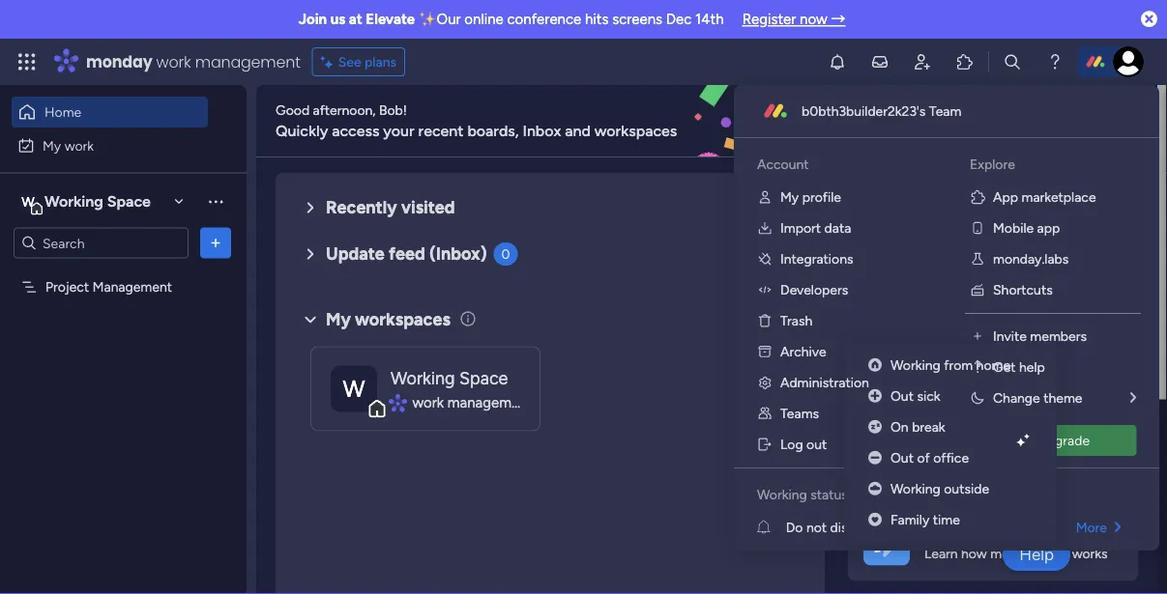 Task type: vqa. For each thing, say whether or not it's contained in the screenshot.
THE OUT SICK
yes



Task type: describe. For each thing, give the bounding box(es) containing it.
ready-
[[860, 363, 905, 382]]

on for on break
[[891, 419, 909, 436]]

work for my
[[64, 137, 94, 154]]

upgrade
[[1038, 433, 1090, 449]]

good
[[276, 102, 310, 118]]

integrations image
[[757, 251, 773, 267]]

boards,
[[467, 122, 519, 140]]

teams
[[780, 406, 819, 422]]

out for out sick
[[891, 388, 914, 405]]

getting started learn how monday.com works
[[925, 524, 1108, 563]]

your inside boost your workflow in minutes with ready-made templates
[[904, 340, 935, 358]]

administration image
[[757, 375, 773, 391]]

time
[[933, 512, 960, 529]]

in
[[1006, 340, 1018, 358]]

search everything image
[[1003, 52, 1022, 72]]

feedback
[[919, 112, 980, 130]]

works
[[1072, 546, 1108, 563]]

app
[[1037, 220, 1060, 236]]

v2 user feedback image
[[864, 110, 878, 132]]

(inbox)
[[429, 244, 487, 264]]

your inside good afternoon, bob! quickly access your recent boards, inbox and workspaces
[[383, 122, 415, 140]]

help button
[[1003, 540, 1071, 572]]

0 vertical spatial workspace image
[[18, 191, 38, 212]]

working status
[[757, 486, 848, 503]]

import data link
[[742, 213, 939, 244]]

with
[[1081, 340, 1112, 358]]

log out
[[780, 437, 827, 453]]

online
[[465, 11, 504, 28]]

us
[[330, 11, 345, 28]]

workspaces inside good afternoon, bob! quickly access your recent boards, inbox and workspaces
[[595, 122, 677, 140]]

not
[[806, 520, 827, 536]]

marketplace
[[1022, 189, 1096, 206]]

explore templates button
[[860, 396, 1127, 434]]

my profile link
[[742, 182, 939, 213]]

working status outside image
[[868, 481, 882, 498]]

working status sick image
[[868, 388, 882, 405]]

2 vertical spatial work
[[412, 394, 444, 412]]

log
[[780, 437, 803, 453]]

recently
[[326, 197, 397, 218]]

trash image
[[757, 313, 773, 329]]

upgrade button
[[969, 426, 1137, 456]]

integrations
[[780, 251, 854, 267]]

administration link
[[742, 367, 939, 398]]

my for my work
[[43, 137, 61, 154]]

home
[[44, 104, 81, 120]]

&
[[891, 468, 901, 486]]

templates inside boost your workflow in minutes with ready-made templates
[[947, 363, 1017, 382]]

management
[[92, 279, 172, 295]]

monday.labs image
[[970, 251, 985, 267]]

get help
[[993, 359, 1045, 376]]

archive link
[[742, 337, 939, 367]]

import
[[780, 220, 821, 236]]

developers
[[780, 282, 848, 298]]

v2 surfce notifications image
[[757, 518, 786, 538]]

account
[[757, 156, 809, 172]]

shortcuts image
[[970, 282, 985, 298]]

sick
[[917, 388, 941, 405]]

1 horizontal spatial management
[[448, 394, 533, 412]]

see plans button
[[312, 47, 405, 76]]

do not disturb
[[786, 520, 873, 536]]

working status on break image
[[868, 419, 882, 436]]

mobile app
[[993, 220, 1060, 236]]

apps image
[[955, 52, 975, 72]]

team
[[929, 103, 962, 119]]

1 horizontal spatial w
[[343, 375, 365, 403]]

developers image
[[757, 282, 773, 298]]

close my workspaces image
[[299, 308, 322, 331]]

working status wfh image
[[868, 357, 882, 374]]

out
[[807, 437, 827, 453]]

explore templates
[[931, 406, 1056, 424]]

join us at elevate ✨ our online conference hits screens dec 14th
[[298, 11, 724, 28]]

project management
[[45, 279, 172, 295]]

boost your workflow in minutes with ready-made templates
[[860, 340, 1112, 382]]

0 horizontal spatial learn
[[848, 468, 887, 486]]

from
[[944, 357, 973, 374]]

working up family
[[891, 481, 941, 498]]

project management list box
[[0, 267, 247, 565]]

working up out sick
[[891, 357, 941, 374]]

shortcuts
[[993, 282, 1053, 298]]

invite
[[993, 328, 1027, 345]]

our
[[437, 11, 461, 28]]

monday.labs
[[993, 251, 1069, 267]]

minutes
[[1022, 340, 1078, 358]]

invite members
[[993, 328, 1087, 345]]

project
[[45, 279, 89, 295]]

getting
[[925, 524, 972, 540]]

help image
[[1045, 52, 1065, 72]]

and
[[565, 122, 591, 140]]

learn inside getting started learn how monday.com works
[[925, 546, 958, 563]]

working space inside workspace selection element
[[44, 192, 151, 211]]

my profile
[[780, 189, 841, 206]]

inbox
[[523, 122, 561, 140]]

import data
[[780, 220, 851, 236]]

working inside workspace selection element
[[44, 192, 103, 211]]

options image
[[206, 234, 225, 253]]

do
[[786, 520, 803, 536]]

get help image
[[970, 360, 985, 375]]

import data image
[[757, 220, 773, 236]]

app marketplace
[[993, 189, 1096, 206]]

templates image image
[[866, 189, 1121, 322]]

open update feed (inbox) image
[[299, 243, 322, 266]]

1 horizontal spatial space
[[459, 368, 508, 389]]

0
[[502, 246, 510, 263]]

break
[[912, 419, 945, 436]]

1 horizontal spatial workspace image
[[331, 366, 377, 412]]



Task type: locate. For each thing, give the bounding box(es) containing it.
1 horizontal spatial work
[[156, 51, 191, 73]]

0 vertical spatial learn
[[848, 468, 887, 486]]

app
[[993, 189, 1018, 206]]

now
[[800, 11, 827, 28]]

0 horizontal spatial on
[[891, 419, 909, 436]]

on for on
[[915, 520, 933, 536]]

0 vertical spatial on
[[891, 419, 909, 436]]

list arrow image inside more link
[[1115, 521, 1121, 535]]

invite members image
[[970, 329, 985, 344]]

on
[[891, 419, 909, 436], [915, 520, 933, 536]]

theme
[[1044, 390, 1083, 407]]

0 horizontal spatial management
[[195, 51, 300, 73]]

log out image
[[757, 437, 773, 453]]

get
[[904, 468, 928, 486]]

Search in workspace field
[[41, 232, 161, 254]]

working outside
[[891, 481, 989, 498]]

mobile app image
[[970, 220, 985, 236]]

my work
[[43, 137, 94, 154]]

elevate
[[366, 11, 415, 28]]

1 vertical spatial workspace image
[[331, 366, 377, 412]]

home
[[976, 357, 1011, 374]]

learn down getting
[[925, 546, 958, 563]]

my for my profile
[[780, 189, 799, 206]]

my
[[43, 137, 61, 154], [780, 189, 799, 206], [326, 309, 351, 330]]

your up made
[[904, 340, 935, 358]]

1 horizontal spatial your
[[904, 340, 935, 358]]

0 horizontal spatial list arrow image
[[1115, 521, 1121, 535]]

dec
[[666, 11, 692, 28]]

1 vertical spatial your
[[904, 340, 935, 358]]

space inside workspace selection element
[[107, 192, 151, 211]]

explore down sick
[[931, 406, 982, 424]]

0 vertical spatial w
[[21, 193, 35, 210]]

explore for explore templates
[[931, 406, 982, 424]]

1 horizontal spatial list arrow image
[[1130, 391, 1136, 405]]

on down the "working outside"
[[915, 520, 933, 536]]

more
[[1076, 520, 1107, 536]]

1 horizontal spatial working space
[[391, 368, 508, 389]]

quickly
[[276, 122, 328, 140]]

work down home
[[64, 137, 94, 154]]

templates
[[947, 363, 1017, 382], [986, 406, 1056, 424]]

space up search in workspace field
[[107, 192, 151, 211]]

update feed (inbox)
[[326, 244, 487, 264]]

out up &
[[891, 450, 914, 467]]

working space up work management
[[391, 368, 508, 389]]

select product image
[[17, 52, 37, 72]]

list arrow image
[[1130, 391, 1136, 405], [1115, 521, 1121, 535]]

working status family image
[[868, 512, 882, 529]]

1 vertical spatial space
[[459, 368, 508, 389]]

0 horizontal spatial working space
[[44, 192, 151, 211]]

workspaces
[[595, 122, 677, 140], [355, 309, 450, 330]]

open recently visited image
[[299, 196, 322, 220]]

learn & get inspired
[[848, 468, 987, 486]]

change theme
[[993, 390, 1083, 407]]

0 vertical spatial working space
[[44, 192, 151, 211]]

my right 'my profile' image
[[780, 189, 799, 206]]

1 vertical spatial w
[[343, 375, 365, 403]]

1 vertical spatial work
[[64, 137, 94, 154]]

my right close my workspaces image
[[326, 309, 351, 330]]

1 vertical spatial my
[[780, 189, 799, 206]]

0 vertical spatial out
[[891, 388, 914, 405]]

0 vertical spatial management
[[195, 51, 300, 73]]

0 vertical spatial your
[[383, 122, 415, 140]]

list arrow image right theme
[[1130, 391, 1136, 405]]

2 vertical spatial my
[[326, 309, 351, 330]]

out left sick
[[891, 388, 914, 405]]

explore
[[970, 156, 1015, 172], [931, 406, 982, 424]]

inbox image
[[870, 52, 890, 72]]

0 vertical spatial list arrow image
[[1130, 391, 1136, 405]]

members
[[1030, 328, 1087, 345]]

register
[[742, 11, 796, 28]]

learn down working status ooo icon
[[848, 468, 887, 486]]

data
[[824, 220, 851, 236]]

hits
[[585, 11, 609, 28]]

1 vertical spatial out
[[891, 450, 914, 467]]

teams image
[[757, 406, 773, 422]]

option
[[0, 270, 247, 274]]

on right 'working status on break' icon
[[891, 419, 909, 436]]

get
[[993, 359, 1016, 376]]

trash
[[780, 313, 813, 329]]

b0bth3builder2k23's
[[802, 103, 926, 119]]

my work button
[[12, 130, 208, 161]]

0 horizontal spatial space
[[107, 192, 151, 211]]

monday work management
[[86, 51, 300, 73]]

my down home
[[43, 137, 61, 154]]

work right monday
[[156, 51, 191, 73]]

2 out from the top
[[891, 450, 914, 467]]

management
[[195, 51, 300, 73], [448, 394, 533, 412]]

1 vertical spatial on
[[915, 520, 933, 536]]

work management
[[412, 394, 533, 412]]

upgrade stars new image
[[1016, 434, 1030, 448]]

1 horizontal spatial on
[[915, 520, 933, 536]]

office
[[933, 450, 969, 467]]

conference
[[507, 11, 581, 28]]

0 vertical spatial my
[[43, 137, 61, 154]]

change
[[993, 390, 1040, 407]]

profile
[[802, 189, 841, 206]]

administration
[[780, 375, 869, 391]]

on break
[[891, 419, 945, 436]]

update
[[326, 244, 385, 264]]

screens
[[612, 11, 662, 28]]

bob!
[[379, 102, 407, 118]]

disturb
[[830, 520, 873, 536]]

workspace image
[[18, 191, 38, 212], [331, 366, 377, 412]]

1 vertical spatial learn
[[925, 546, 958, 563]]

1 vertical spatial working space
[[391, 368, 508, 389]]

give feedback
[[886, 112, 980, 130]]

1 horizontal spatial learn
[[925, 546, 958, 563]]

register now → link
[[742, 11, 846, 28]]

status
[[811, 486, 848, 503]]

work down the my workspaces
[[412, 394, 444, 412]]

at
[[349, 11, 362, 28]]

1 vertical spatial explore
[[931, 406, 982, 424]]

invite members image
[[913, 52, 932, 72]]

your down bob!
[[383, 122, 415, 140]]

out of office
[[891, 450, 969, 467]]

workspaces right and
[[595, 122, 677, 140]]

trash link
[[742, 306, 939, 337]]

boost
[[860, 340, 900, 358]]

monday.com
[[990, 546, 1069, 563]]

workspaces down update feed (inbox)
[[355, 309, 450, 330]]

1 horizontal spatial my
[[326, 309, 351, 330]]

2 horizontal spatial my
[[780, 189, 799, 206]]

workspace options image
[[206, 192, 225, 211]]

space up work management
[[459, 368, 508, 389]]

0 horizontal spatial your
[[383, 122, 415, 140]]

working status ooo image
[[868, 450, 882, 467]]

1 vertical spatial list arrow image
[[1115, 521, 1121, 535]]

mobile
[[993, 220, 1034, 236]]

inspired
[[932, 468, 987, 486]]

my profile image
[[757, 190, 773, 205]]

working space
[[44, 192, 151, 211], [391, 368, 508, 389]]

recently visited
[[326, 197, 455, 218]]

explore for explore
[[970, 156, 1015, 172]]

getting started element
[[848, 504, 1138, 582]]

family
[[891, 512, 930, 529]]

0 horizontal spatial workspace image
[[18, 191, 38, 212]]

working up work management
[[391, 368, 455, 389]]

help
[[1019, 545, 1054, 565]]

work inside button
[[64, 137, 94, 154]]

2 horizontal spatial work
[[412, 394, 444, 412]]

0 vertical spatial space
[[107, 192, 151, 211]]

my inside button
[[43, 137, 61, 154]]

change theme image
[[970, 391, 985, 406]]

1 vertical spatial templates
[[986, 406, 1056, 424]]

working space up search in workspace field
[[44, 192, 151, 211]]

my for my workspaces
[[326, 309, 351, 330]]

14th
[[695, 11, 724, 28]]

explore inside 'button'
[[931, 406, 982, 424]]

→
[[831, 11, 846, 28]]

0 vertical spatial work
[[156, 51, 191, 73]]

0 horizontal spatial workspaces
[[355, 309, 450, 330]]

archive
[[780, 344, 826, 360]]

good afternoon, bob! quickly access your recent boards, inbox and workspaces
[[276, 102, 677, 140]]

templates inside 'button'
[[986, 406, 1056, 424]]

home button
[[12, 97, 208, 128]]

working up search in workspace field
[[44, 192, 103, 211]]

0 vertical spatial workspaces
[[595, 122, 677, 140]]

archive image
[[757, 344, 773, 360]]

1 vertical spatial workspaces
[[355, 309, 450, 330]]

1 horizontal spatial workspaces
[[595, 122, 677, 140]]

visited
[[401, 197, 455, 218]]

how
[[961, 546, 987, 563]]

0 horizontal spatial w
[[21, 193, 35, 210]]

work for monday
[[156, 51, 191, 73]]

1 out from the top
[[891, 388, 914, 405]]

see plans
[[338, 54, 397, 70]]

join
[[298, 11, 327, 28]]

outside
[[944, 481, 989, 498]]

working up v2 surfce notifications image
[[757, 486, 807, 503]]

0 horizontal spatial work
[[64, 137, 94, 154]]

0 vertical spatial explore
[[970, 156, 1015, 172]]

plans
[[365, 54, 397, 70]]

b0bth3builder2k23's team
[[802, 103, 962, 119]]

teams link
[[742, 398, 939, 429]]

work
[[156, 51, 191, 73], [64, 137, 94, 154], [412, 394, 444, 412]]

1 vertical spatial management
[[448, 394, 533, 412]]

space
[[107, 192, 151, 211], [459, 368, 508, 389]]

explore up app
[[970, 156, 1015, 172]]

notifications image
[[828, 52, 847, 72]]

out
[[891, 388, 914, 405], [891, 450, 914, 467]]

0 vertical spatial templates
[[947, 363, 1017, 382]]

0 horizontal spatial my
[[43, 137, 61, 154]]

workspace selection element
[[18, 190, 154, 215]]

out for out of office
[[891, 450, 914, 467]]

list arrow image right more
[[1115, 521, 1121, 535]]

bob builder image
[[1113, 46, 1144, 77]]



